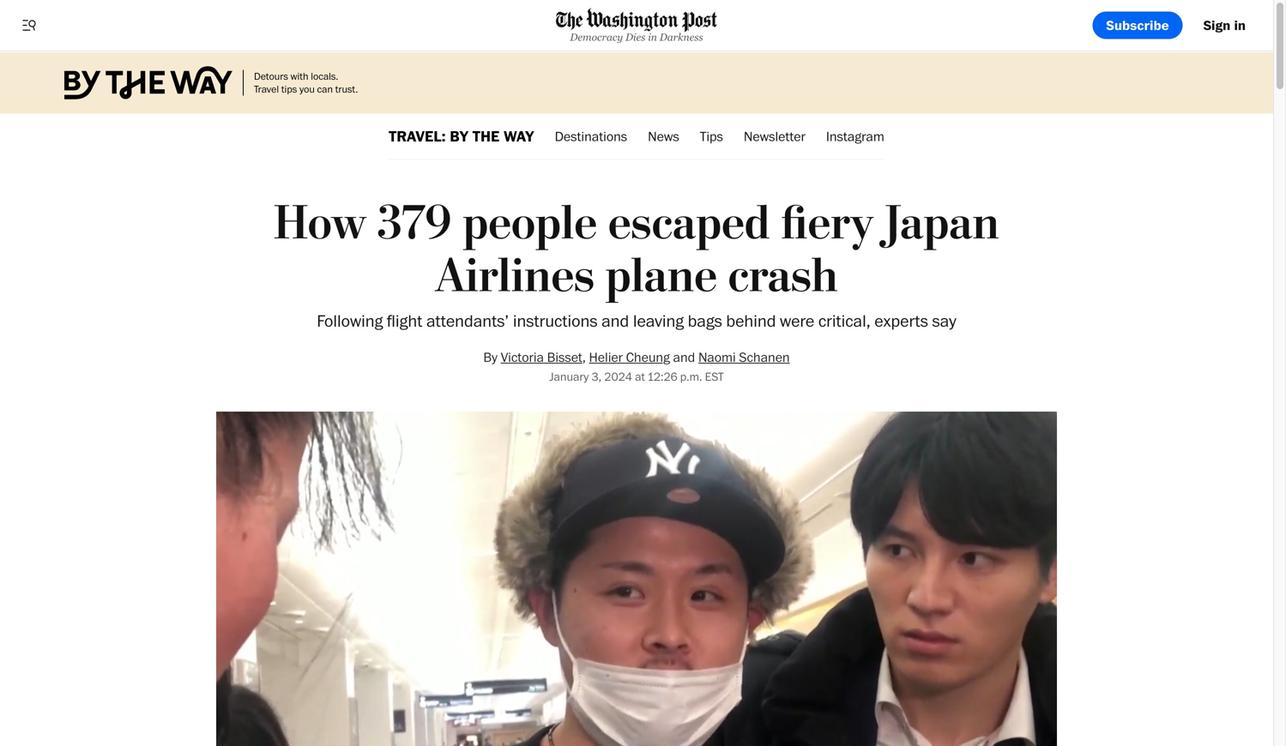 Task type: vqa. For each thing, say whether or not it's contained in the screenshot.
leftmost Read
no



Task type: describe. For each thing, give the bounding box(es) containing it.
naomi
[[699, 349, 736, 366]]

379
[[377, 195, 452, 253]]

way
[[504, 127, 534, 146]]

attendants'
[[427, 311, 509, 331]]

cheung
[[626, 349, 670, 366]]

january
[[550, 369, 589, 384]]

travel: by the way link
[[389, 114, 534, 159]]

flight
[[387, 311, 423, 331]]

subscribe
[[1106, 17, 1169, 33]]

say
[[932, 311, 957, 331]]

helier
[[589, 349, 623, 366]]

sign
[[1204, 17, 1231, 33]]

locals.
[[311, 70, 338, 83]]

experts
[[875, 311, 928, 331]]

tips link
[[700, 114, 723, 159]]

democracy
[[570, 31, 623, 43]]

naomi schanen link
[[699, 349, 790, 366]]

the washington post homepage. image
[[556, 8, 717, 32]]

and inside how 379 people escaped fiery japan airlines plane crash following flight attendants' instructions and leaving bags behind were critical, experts say
[[602, 311, 629, 331]]

trust.
[[335, 83, 358, 95]]

in inside democracy dies in darkness link
[[648, 31, 657, 43]]

japan
[[885, 195, 1000, 253]]

newsletter
[[744, 128, 806, 144]]

in inside "sign in" link
[[1235, 17, 1246, 33]]

with
[[291, 70, 309, 83]]

detours
[[254, 70, 288, 83]]

instructions
[[513, 311, 598, 331]]

sign in
[[1204, 17, 1246, 33]]

the
[[473, 127, 500, 146]]

at
[[635, 369, 645, 384]]

leaving
[[633, 311, 684, 331]]

tagline, democracy dies in darkness element
[[556, 31, 717, 43]]

following
[[317, 311, 383, 331]]

0 vertical spatial by
[[450, 127, 469, 146]]

people
[[463, 195, 597, 253]]

helier cheung link
[[589, 349, 670, 366]]

newsletter link
[[744, 114, 806, 159]]

victoria
[[501, 349, 544, 366]]

destinations
[[555, 128, 627, 144]]

sign in link
[[1190, 12, 1260, 39]]

plane
[[606, 248, 717, 306]]



Task type: locate. For each thing, give the bounding box(es) containing it.
p.m.
[[680, 369, 702, 384]]

escaped
[[608, 195, 770, 253]]

darkness
[[660, 31, 703, 43]]

airlines
[[435, 248, 595, 306]]

subscribe link
[[1093, 12, 1183, 39]]

0 horizontal spatial and
[[602, 311, 629, 331]]

and up helier
[[602, 311, 629, 331]]

primary element
[[0, 0, 1274, 51]]

tips
[[700, 128, 723, 144]]

schanen
[[739, 349, 790, 366]]

critical,
[[819, 311, 871, 331]]

dies
[[626, 31, 646, 43]]

1 horizontal spatial in
[[1235, 17, 1246, 33]]

you
[[300, 83, 315, 95]]

can
[[317, 83, 333, 95]]

12:26
[[648, 369, 678, 384]]

bisset
[[547, 349, 583, 366]]

est
[[705, 369, 724, 384]]

how 379 people escaped fiery japan airlines plane crash following flight attendants' instructions and leaving bags behind were critical, experts say
[[274, 195, 1000, 331]]

,
[[583, 349, 586, 366]]

travel
[[254, 83, 279, 95]]

travel: by the way
[[389, 127, 534, 146]]

by left victoria
[[484, 349, 498, 366]]

and up p.m.
[[673, 349, 695, 366]]

victoria bisset link
[[501, 349, 583, 366]]

were
[[780, 311, 815, 331]]

news link
[[648, 114, 679, 159]]

1 horizontal spatial by
[[484, 349, 498, 366]]

democracy dies in darkness link
[[556, 8, 717, 43]]

travel:
[[389, 127, 446, 146]]

by victoria bisset , helier cheung and naomi schanen january 3, 2024 at 12:26 p.m. est
[[484, 349, 790, 384]]

0 horizontal spatial in
[[648, 31, 657, 43]]

fiery
[[781, 195, 874, 253]]

1 horizontal spatial and
[[673, 349, 695, 366]]

how
[[274, 195, 366, 253]]

0 vertical spatial and
[[602, 311, 629, 331]]

by the way link
[[64, 59, 236, 107]]

democracy dies in darkness
[[570, 31, 703, 43]]

detours with locals. travel tips you can trust.
[[254, 70, 358, 95]]

destinations link
[[555, 114, 627, 159]]

by the way image
[[64, 66, 233, 99]]

2024
[[604, 369, 632, 384]]

and inside by victoria bisset , helier cheung and naomi schanen january 3, 2024 at 12:26 p.m. est
[[673, 349, 695, 366]]

3,
[[592, 369, 602, 384]]

tips
[[281, 83, 297, 95]]

in right sign at the top
[[1235, 17, 1246, 33]]

1 vertical spatial by
[[484, 349, 498, 366]]

instagram
[[826, 128, 885, 144]]

bags
[[688, 311, 722, 331]]

by left the
[[450, 127, 469, 146]]

news
[[648, 128, 679, 144]]

in
[[1235, 17, 1246, 33], [648, 31, 657, 43]]

behind
[[726, 311, 776, 331]]

in right dies
[[648, 31, 657, 43]]

1 vertical spatial and
[[673, 349, 695, 366]]

by
[[450, 127, 469, 146], [484, 349, 498, 366]]

search and browse sections image
[[21, 17, 38, 34]]

crash
[[728, 248, 838, 306]]

and
[[602, 311, 629, 331], [673, 349, 695, 366]]

0 horizontal spatial by
[[450, 127, 469, 146]]

instagram link
[[826, 114, 885, 159]]

by inside by victoria bisset , helier cheung and naomi schanen january 3, 2024 at 12:26 p.m. est
[[484, 349, 498, 366]]



